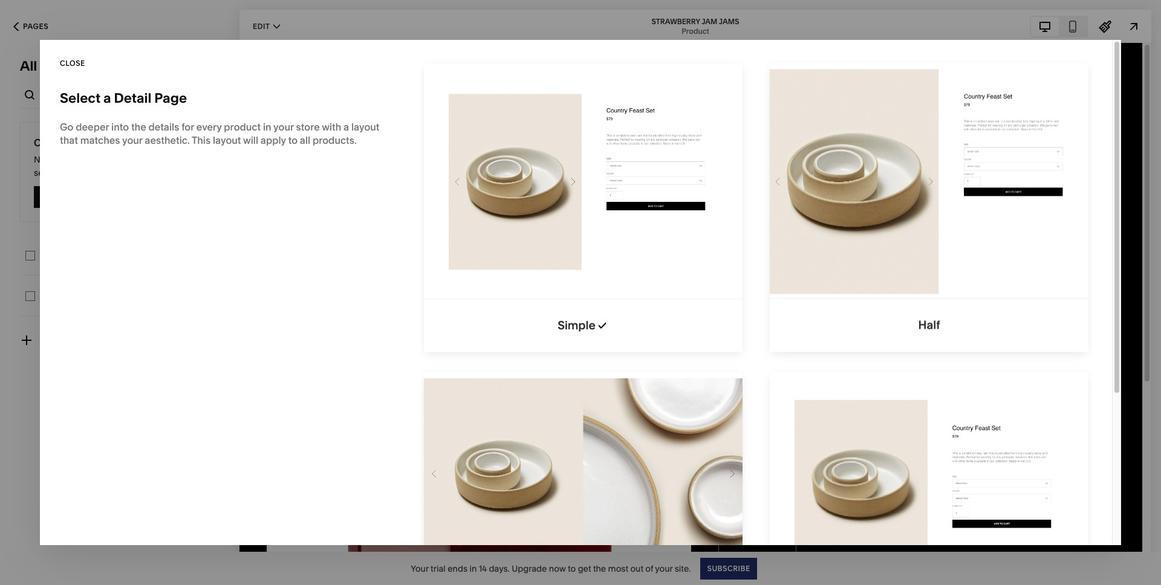 Task type: locate. For each thing, give the bounding box(es) containing it.
the inside go deeper into the details for every product in your store with a layout that matches your aesthetic. this layout will apply to all products.
[[131, 121, 146, 133]]

to left get
[[568, 563, 576, 574]]

0 vertical spatial store
[[296, 121, 320, 133]]

your down you've
[[76, 168, 93, 178]]

0 vertical spatial layout
[[351, 121, 379, 133]]

0 vertical spatial a
[[103, 90, 111, 106]]

1 horizontal spatial the
[[593, 563, 606, 574]]

1 horizontal spatial to
[[568, 563, 576, 574]]

0 vertical spatial that
[[60, 134, 78, 146]]

pages
[[23, 22, 48, 31]]

that inside now that you've added products, finish setting up your store.
[[54, 154, 70, 165]]

for
[[182, 121, 194, 133]]

1 vertical spatial store
[[78, 137, 102, 149]]

with
[[322, 121, 341, 133]]

half
[[918, 318, 940, 332]]

1 vertical spatial a
[[344, 121, 349, 133]]

row group
[[0, 235, 239, 357]]

detail
[[114, 90, 151, 106]]

edit button
[[245, 16, 287, 37]]

setup
[[104, 137, 130, 149]]

that up up
[[54, 154, 70, 165]]

most
[[608, 563, 628, 574]]

0 horizontal spatial to
[[288, 134, 298, 146]]

in left 14
[[470, 563, 477, 574]]

layout
[[351, 121, 379, 133], [213, 134, 241, 146]]

simple
[[558, 319, 596, 333]]

store
[[296, 121, 320, 133], [78, 137, 102, 149]]

days.
[[489, 563, 510, 574]]

1 vertical spatial in
[[470, 563, 477, 574]]

a left "detail"
[[103, 90, 111, 106]]

0 vertical spatial the
[[131, 121, 146, 133]]

into
[[111, 121, 129, 133]]

1 horizontal spatial store
[[296, 121, 320, 133]]

1 vertical spatial the
[[593, 563, 606, 574]]

jam
[[702, 17, 717, 26]]

out
[[630, 563, 643, 574]]

that
[[60, 134, 78, 146], [54, 154, 70, 165]]

your
[[273, 121, 294, 133], [122, 134, 142, 146], [76, 168, 93, 178], [655, 563, 673, 574]]

your trial ends in 14 days. upgrade now to get the most out of your site.
[[411, 563, 691, 574]]

continue store setup
[[34, 137, 130, 149]]

to left the all
[[288, 134, 298, 146]]

0 horizontal spatial a
[[103, 90, 111, 106]]

0 horizontal spatial store
[[78, 137, 102, 149]]

0 horizontal spatial in
[[263, 121, 271, 133]]

your down into
[[122, 134, 142, 146]]

in up apply
[[263, 121, 271, 133]]

tab list
[[1031, 17, 1087, 36]]

layout down product
[[213, 134, 241, 146]]

all
[[300, 134, 310, 146]]

added
[[99, 154, 126, 165]]

0 vertical spatial to
[[288, 134, 298, 146]]

layout up products.
[[351, 121, 379, 133]]

to
[[288, 134, 298, 146], [568, 563, 576, 574]]

the right into
[[131, 121, 146, 133]]

that down go
[[60, 134, 78, 146]]

now
[[34, 154, 52, 165]]

a right with at the left of the page
[[344, 121, 349, 133]]

your right of in the right of the page
[[655, 563, 673, 574]]

store down "deeper"
[[78, 137, 102, 149]]

1 vertical spatial that
[[54, 154, 70, 165]]

products.
[[313, 134, 357, 146]]

0 horizontal spatial layout
[[213, 134, 241, 146]]

a
[[103, 90, 111, 106], [344, 121, 349, 133]]

trial
[[431, 563, 446, 574]]

in
[[263, 121, 271, 133], [470, 563, 477, 574]]

14
[[479, 563, 487, 574]]

product
[[682, 26, 709, 35]]

the right get
[[593, 563, 606, 574]]

0 vertical spatial in
[[263, 121, 271, 133]]

aesthetic.
[[145, 134, 190, 146]]

your inside now that you've added products, finish setting up your store.
[[76, 168, 93, 178]]

products,
[[128, 154, 166, 165]]

store up the all
[[296, 121, 320, 133]]

1 horizontal spatial a
[[344, 121, 349, 133]]

go deeper into the details for every product in your store with a layout that matches your aesthetic. this layout will apply to all products.
[[60, 121, 379, 146]]

the
[[131, 121, 146, 133], [593, 563, 606, 574]]

0 horizontal spatial the
[[131, 121, 146, 133]]

Search items… text field
[[40, 82, 216, 108]]

in inside go deeper into the details for every product in your store with a layout that matches your aesthetic. this layout will apply to all products.
[[263, 121, 271, 133]]



Task type: vqa. For each thing, say whether or not it's contained in the screenshot.
the "a"
yes



Task type: describe. For each thing, give the bounding box(es) containing it.
ends
[[448, 563, 468, 574]]

now that you've added products, finish setting up your store.
[[34, 154, 189, 178]]

setting
[[34, 168, 61, 178]]

1 horizontal spatial layout
[[351, 121, 379, 133]]

upgrade
[[512, 563, 547, 574]]

close
[[60, 58, 85, 67]]

product
[[224, 121, 261, 133]]

site.
[[675, 563, 691, 574]]

store.
[[95, 168, 118, 178]]

your
[[411, 563, 429, 574]]

edit
[[253, 21, 270, 31]]

to inside go deeper into the details for every product in your store with a layout that matches your aesthetic. this layout will apply to all products.
[[288, 134, 298, 146]]

jams
[[719, 17, 739, 26]]

you've
[[71, 154, 97, 165]]

select a detail page
[[60, 90, 187, 106]]

close button
[[60, 52, 85, 74]]

page
[[154, 90, 187, 106]]

this
[[192, 134, 211, 146]]

get
[[578, 563, 591, 574]]

details
[[148, 121, 179, 133]]

of
[[645, 563, 653, 574]]

matches
[[80, 134, 120, 146]]

will
[[243, 134, 258, 146]]

store inside go deeper into the details for every product in your store with a layout that matches your aesthetic. this layout will apply to all products.
[[296, 121, 320, 133]]

up
[[63, 168, 74, 178]]

now
[[549, 563, 566, 574]]

finish
[[168, 154, 189, 165]]

all
[[20, 58, 37, 74]]

1 vertical spatial layout
[[213, 134, 241, 146]]

your up apply
[[273, 121, 294, 133]]

1 horizontal spatial in
[[470, 563, 477, 574]]

strawberry
[[652, 17, 700, 26]]

every
[[196, 121, 222, 133]]

deeper
[[76, 121, 109, 133]]

go
[[60, 121, 73, 133]]

that inside go deeper into the details for every product in your store with a layout that matches your aesthetic. this layout will apply to all products.
[[60, 134, 78, 146]]

1 vertical spatial to
[[568, 563, 576, 574]]

strawberry jam jams product
[[652, 17, 739, 35]]

apply
[[261, 134, 286, 146]]

a inside go deeper into the details for every product in your store with a layout that matches your aesthetic. this layout will apply to all products.
[[344, 121, 349, 133]]

pages button
[[0, 13, 62, 40]]

select
[[60, 90, 101, 106]]

continue
[[34, 137, 76, 149]]



